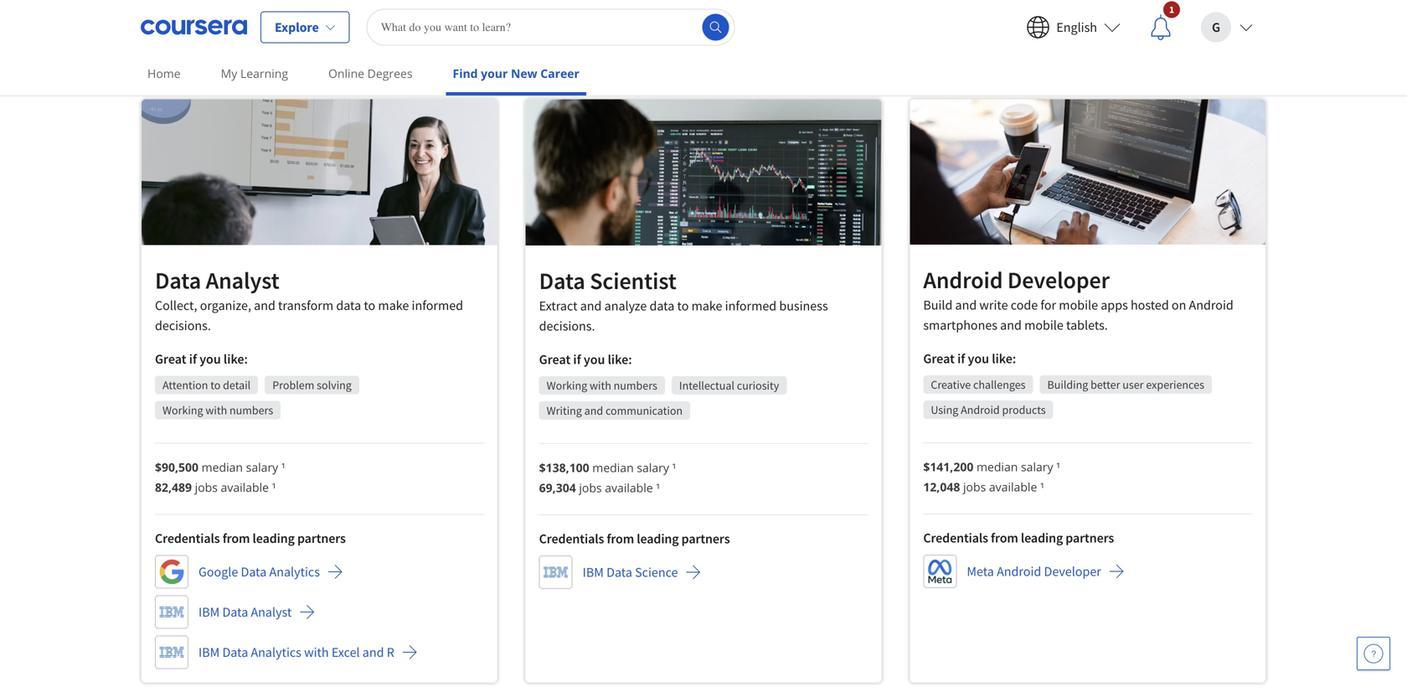 Task type: locate. For each thing, give the bounding box(es) containing it.
analyze
[[605, 297, 647, 314]]

0 horizontal spatial great
[[155, 351, 187, 367]]

median for developer
[[977, 459, 1018, 475]]

0 horizontal spatial data
[[336, 297, 361, 314]]

data scientist extract and analyze data to make informed business decisions.
[[539, 266, 828, 334]]

82,489
[[155, 479, 192, 495]]

data right the analyze
[[650, 297, 675, 314]]

0 horizontal spatial median
[[202, 459, 243, 475]]

attention to detail
[[163, 377, 251, 392]]

leading up "science"
[[637, 530, 679, 547]]

decisions.
[[155, 317, 211, 334], [539, 317, 595, 334]]

coursera image
[[141, 14, 247, 41]]

1 horizontal spatial jobs
[[579, 480, 602, 496]]

great up writing
[[539, 351, 571, 368]]

data inside data analyst collect, organize, and transform data to make informed decisions.
[[155, 266, 201, 295]]

3 great if you like: from the left
[[539, 351, 632, 368]]

available inside $90,500 median salary ¹ 82,489 jobs available ¹
[[221, 479, 269, 495]]

like: up detail
[[224, 351, 248, 367]]

0 horizontal spatial salary
[[246, 459, 278, 475]]

to right the analyze
[[678, 297, 689, 314]]

$138,100 median salary ¹ 69,304 jobs available ¹
[[539, 460, 677, 496]]

jobs
[[964, 479, 987, 495], [195, 479, 218, 495], [579, 480, 602, 496]]

apps
[[1101, 297, 1129, 313]]

available inside $141,200 median salary ¹ 12,048 jobs available ¹
[[990, 479, 1038, 495]]

0 vertical spatial working
[[547, 378, 588, 393]]

1 horizontal spatial working
[[547, 378, 588, 393]]

3 leading from the left
[[637, 530, 679, 547]]

home
[[147, 65, 181, 81]]

available inside the $138,100 median salary ¹ 69,304 jobs available ¹
[[605, 480, 653, 496]]

1 vertical spatial working with numbers
[[163, 403, 273, 418]]

1 horizontal spatial partners
[[682, 530, 730, 547]]

informed inside data analyst collect, organize, and transform data to make informed decisions.
[[412, 297, 463, 314]]

like:
[[992, 350, 1017, 367], [224, 351, 248, 367], [608, 351, 632, 368]]

3 credentials from leading partners from the left
[[539, 530, 730, 547]]

0 horizontal spatial numbers
[[230, 403, 273, 418]]

analytics up ibm data analyst
[[269, 563, 320, 580]]

1 vertical spatial analyst
[[251, 604, 292, 620]]

1 horizontal spatial you
[[584, 351, 605, 368]]

transform
[[278, 297, 334, 314]]

jobs right 69,304
[[579, 480, 602, 496]]

0 horizontal spatial great if you like:
[[155, 351, 248, 367]]

analyst down "google data analytics"
[[251, 604, 292, 620]]

great if you like: up writing
[[539, 351, 632, 368]]

jobs right 12,048
[[964, 479, 987, 495]]

to right transform
[[364, 297, 376, 314]]

developer inside meta android developer link
[[1045, 563, 1102, 580]]

jobs inside $90,500 median salary ¹ 82,489 jobs available ¹
[[195, 479, 218, 495]]

to
[[364, 297, 376, 314], [678, 297, 689, 314], [211, 377, 221, 392]]

0 horizontal spatial available
[[221, 479, 269, 495]]

credentials
[[924, 530, 989, 546], [155, 530, 220, 547], [539, 530, 604, 547]]

1 horizontal spatial data
[[650, 297, 675, 314]]

0 vertical spatial working with numbers
[[547, 378, 658, 393]]

0 horizontal spatial from
[[223, 530, 250, 547]]

1 you from the left
[[968, 350, 990, 367]]

2 horizontal spatial credentials from leading partners
[[924, 530, 1115, 546]]

salary
[[1022, 459, 1054, 475], [246, 459, 278, 475], [637, 460, 669, 475]]

2 horizontal spatial if
[[958, 350, 966, 367]]

1 horizontal spatial to
[[364, 297, 376, 314]]

ibm down 'ibm data analyst' link
[[199, 644, 220, 661]]

with up writing and communication
[[590, 378, 612, 393]]

your
[[481, 65, 508, 81]]

data
[[155, 266, 201, 295], [539, 266, 586, 295], [241, 563, 267, 580], [607, 564, 633, 581], [222, 604, 248, 620], [222, 644, 248, 661]]

median for analyst
[[202, 459, 243, 475]]

leading up "google data analytics"
[[253, 530, 295, 547]]

1 horizontal spatial from
[[607, 530, 634, 547]]

data down google data analytics 'link'
[[222, 604, 248, 620]]

writing
[[547, 403, 582, 418]]

0 horizontal spatial working with numbers
[[163, 403, 273, 418]]

2 if from the left
[[189, 351, 197, 367]]

2 you from the left
[[200, 351, 221, 367]]

data inside 'link'
[[241, 563, 267, 580]]

analyst up organize,
[[206, 266, 280, 295]]

1 vertical spatial numbers
[[230, 403, 273, 418]]

data up 'extract'
[[539, 266, 586, 295]]

2 leading from the left
[[253, 530, 295, 547]]

2 vertical spatial ibm
[[199, 644, 220, 661]]

2 horizontal spatial median
[[977, 459, 1018, 475]]

2 horizontal spatial available
[[990, 479, 1038, 495]]

median inside $141,200 median salary ¹ 12,048 jobs available ¹
[[977, 459, 1018, 475]]

english
[[1057, 19, 1098, 36]]

ibm down google
[[199, 604, 220, 620]]

r
[[387, 644, 395, 661]]

problem
[[273, 377, 315, 392]]

great up attention on the left
[[155, 351, 187, 367]]

1 horizontal spatial credentials
[[539, 530, 604, 547]]

and down code
[[1001, 317, 1022, 334]]

data down 'ibm data analyst' link
[[222, 644, 248, 661]]

from up ibm data science link
[[607, 530, 634, 547]]

you up creative challenges
[[968, 350, 990, 367]]

credentials up meta
[[924, 530, 989, 546]]

1 partners from the left
[[1066, 530, 1115, 546]]

using android products
[[931, 402, 1046, 417]]

1 like: from the left
[[992, 350, 1017, 367]]

you up writing and communication
[[584, 351, 605, 368]]

partners for scientist
[[682, 530, 730, 547]]

creative
[[931, 377, 971, 392]]

0 vertical spatial developer
[[1008, 265, 1110, 295]]

3 if from the left
[[574, 351, 581, 368]]

credentials up google
[[155, 530, 220, 547]]

None search field
[[367, 9, 736, 46]]

2 horizontal spatial salary
[[1022, 459, 1054, 475]]

and
[[956, 297, 977, 313], [254, 297, 276, 314], [581, 297, 602, 314], [1001, 317, 1022, 334], [585, 403, 603, 418], [363, 644, 384, 661]]

ibm data science link
[[539, 555, 702, 589]]

if up writing
[[574, 351, 581, 368]]

0 horizontal spatial make
[[378, 297, 409, 314]]

data right google
[[241, 563, 267, 580]]

android down creative challenges
[[961, 402, 1000, 417]]

if for analyst
[[189, 351, 197, 367]]

0 horizontal spatial jobs
[[195, 479, 218, 495]]

code
[[1011, 297, 1038, 313]]

3 like: from the left
[[608, 351, 632, 368]]

online degrees link
[[322, 54, 419, 92]]

0 horizontal spatial credentials from leading partners
[[155, 530, 346, 547]]

2 horizontal spatial to
[[678, 297, 689, 314]]

leading for developer
[[1021, 530, 1064, 546]]

numbers
[[614, 378, 658, 393], [230, 403, 273, 418]]

1 horizontal spatial numbers
[[614, 378, 658, 393]]

numbers up the communication
[[614, 378, 658, 393]]

you for developer
[[968, 350, 990, 367]]

0 horizontal spatial if
[[189, 351, 197, 367]]

3 credentials from the left
[[539, 530, 604, 547]]

0 horizontal spatial credentials
[[155, 530, 220, 547]]

if for developer
[[958, 350, 966, 367]]

with inside ibm data analytics with excel and r link
[[304, 644, 329, 661]]

1 horizontal spatial median
[[593, 460, 634, 475]]

credentials from leading partners up google data analytics 'link'
[[155, 530, 346, 547]]

with down attention to detail
[[206, 403, 227, 418]]

0 vertical spatial numbers
[[614, 378, 658, 393]]

1 horizontal spatial informed
[[725, 297, 777, 314]]

if for scientist
[[574, 351, 581, 368]]

2 credentials from the left
[[155, 530, 220, 547]]

working down attention on the left
[[163, 403, 203, 418]]

median right $90,500
[[202, 459, 243, 475]]

2 horizontal spatial great
[[924, 350, 955, 367]]

1 credentials from leading partners from the left
[[924, 530, 1115, 546]]

write
[[980, 297, 1009, 313]]

like: up writing and communication
[[608, 351, 632, 368]]

developer
[[1008, 265, 1110, 295], [1045, 563, 1102, 580]]

median
[[977, 459, 1018, 475], [202, 459, 243, 475], [593, 460, 634, 475]]

partners
[[1066, 530, 1115, 546], [297, 530, 346, 547], [682, 530, 730, 547]]

data
[[336, 297, 361, 314], [650, 297, 675, 314]]

2 horizontal spatial great if you like:
[[924, 350, 1017, 367]]

credentials from leading partners for developer
[[924, 530, 1115, 546]]

median inside the $138,100 median salary ¹ 69,304 jobs available ¹
[[593, 460, 634, 475]]

great if you like:
[[924, 350, 1017, 367], [155, 351, 248, 367], [539, 351, 632, 368]]

great up creative at the bottom of the page
[[924, 350, 955, 367]]

you
[[968, 350, 990, 367], [200, 351, 221, 367], [584, 351, 605, 368]]

1 great from the left
[[924, 350, 955, 367]]

make inside data scientist extract and analyze data to make informed business decisions.
[[692, 297, 723, 314]]

you up attention to detail
[[200, 351, 221, 367]]

from up google data analytics 'link'
[[223, 530, 250, 547]]

$141,200 median salary ¹ 12,048 jobs available ¹
[[924, 459, 1061, 495]]

1 horizontal spatial leading
[[637, 530, 679, 547]]

1 vertical spatial working
[[163, 403, 203, 418]]

with
[[590, 378, 612, 393], [206, 403, 227, 418], [304, 644, 329, 661]]

working with numbers
[[547, 378, 658, 393], [163, 403, 273, 418]]

salary inside $141,200 median salary ¹ 12,048 jobs available ¹
[[1022, 459, 1054, 475]]

available right 82,489
[[221, 479, 269, 495]]

android developer build and write code for mobile apps hosted on android smartphones and mobile tablets.
[[924, 265, 1234, 334]]

great for data analyst
[[155, 351, 187, 367]]

decisions. inside data analyst collect, organize, and transform data to make informed decisions.
[[155, 317, 211, 334]]

make
[[378, 297, 409, 314], [692, 297, 723, 314]]

1 horizontal spatial salary
[[637, 460, 669, 475]]

hosted
[[1131, 297, 1170, 313]]

2 partners from the left
[[297, 530, 346, 547]]

mobile
[[1059, 297, 1099, 313], [1025, 317, 1064, 334]]

2 informed from the left
[[725, 297, 777, 314]]

and right writing
[[585, 403, 603, 418]]

great if you like: for analyst
[[155, 351, 248, 367]]

¹
[[1057, 459, 1061, 475], [281, 459, 286, 475], [673, 460, 677, 475], [1041, 479, 1045, 495], [272, 479, 276, 495], [656, 480, 660, 496]]

0 horizontal spatial partners
[[297, 530, 346, 547]]

available right 69,304
[[605, 480, 653, 496]]

median right $138,100
[[593, 460, 634, 475]]

credentials from leading partners up meta android developer link
[[924, 530, 1115, 546]]

and right organize,
[[254, 297, 276, 314]]

$141,200
[[924, 459, 974, 475]]

salary inside the $138,100 median salary ¹ 69,304 jobs available ¹
[[637, 460, 669, 475]]

available for scientist
[[605, 480, 653, 496]]

1
[[1170, 3, 1175, 16]]

median inside $90,500 median salary ¹ 82,489 jobs available ¹
[[202, 459, 243, 475]]

3 from from the left
[[607, 530, 634, 547]]

1 credentials from the left
[[924, 530, 989, 546]]

salary inside $90,500 median salary ¹ 82,489 jobs available ¹
[[246, 459, 278, 475]]

data for ibm data analyst
[[222, 604, 248, 620]]

better
[[1091, 377, 1121, 392]]

partners for developer
[[1066, 530, 1115, 546]]

2 like: from the left
[[224, 351, 248, 367]]

2 horizontal spatial leading
[[1021, 530, 1064, 546]]

and left r
[[363, 644, 384, 661]]

data for ibm data science
[[607, 564, 633, 581]]

2 horizontal spatial like:
[[992, 350, 1017, 367]]

from for scientist
[[607, 530, 634, 547]]

0 horizontal spatial informed
[[412, 297, 463, 314]]

1 horizontal spatial like:
[[608, 351, 632, 368]]

user
[[1123, 377, 1144, 392]]

if up attention on the left
[[189, 351, 197, 367]]

1 horizontal spatial available
[[605, 480, 653, 496]]

like: for developer
[[992, 350, 1017, 367]]

great if you like: up creative challenges
[[924, 350, 1017, 367]]

jobs inside the $138,100 median salary ¹ 69,304 jobs available ¹
[[579, 480, 602, 496]]

credentials for data scientist
[[539, 530, 604, 547]]

1 data from the left
[[336, 297, 361, 314]]

leading for scientist
[[637, 530, 679, 547]]

0 horizontal spatial to
[[211, 377, 221, 392]]

make inside data analyst collect, organize, and transform data to make informed decisions.
[[378, 297, 409, 314]]

android right meta
[[997, 563, 1042, 580]]

analytics inside 'link'
[[269, 563, 320, 580]]

working with numbers up writing and communication
[[547, 378, 658, 393]]

0 vertical spatial analytics
[[269, 563, 320, 580]]

jobs inside $141,200 median salary ¹ 12,048 jobs available ¹
[[964, 479, 987, 495]]

with left excel
[[304, 644, 329, 661]]

available right 12,048
[[990, 479, 1038, 495]]

leading
[[1021, 530, 1064, 546], [253, 530, 295, 547], [637, 530, 679, 547]]

analyst inside data analyst collect, organize, and transform data to make informed decisions.
[[206, 266, 280, 295]]

2 data from the left
[[650, 297, 675, 314]]

1 horizontal spatial make
[[692, 297, 723, 314]]

0 vertical spatial analyst
[[206, 266, 280, 295]]

analytics down ibm data analyst
[[251, 644, 302, 661]]

smartphones
[[924, 317, 998, 334]]

2 horizontal spatial from
[[991, 530, 1019, 546]]

to left detail
[[211, 377, 221, 392]]

numbers down detail
[[230, 403, 273, 418]]

android
[[924, 265, 1003, 295], [1190, 297, 1234, 313], [961, 402, 1000, 417], [997, 563, 1042, 580]]

analytics
[[269, 563, 320, 580], [251, 644, 302, 661]]

0 horizontal spatial working
[[163, 403, 203, 418]]

2 horizontal spatial credentials
[[924, 530, 989, 546]]

1 make from the left
[[378, 297, 409, 314]]

collect,
[[155, 297, 197, 314]]

and right 'extract'
[[581, 297, 602, 314]]

from up meta android developer link
[[991, 530, 1019, 546]]

What do you want to learn? text field
[[367, 9, 736, 46]]

decisions. inside data scientist extract and analyze data to make informed business decisions.
[[539, 317, 595, 334]]

jobs for scientist
[[579, 480, 602, 496]]

data right transform
[[336, 297, 361, 314]]

0 horizontal spatial leading
[[253, 530, 295, 547]]

1 great if you like: from the left
[[924, 350, 1017, 367]]

informed
[[412, 297, 463, 314], [725, 297, 777, 314]]

decisions. down 'extract'
[[539, 317, 595, 334]]

2 credentials from leading partners from the left
[[155, 530, 346, 547]]

1 decisions. from the left
[[155, 317, 211, 334]]

3 partners from the left
[[682, 530, 730, 547]]

0 horizontal spatial like:
[[224, 351, 248, 367]]

2 great from the left
[[155, 351, 187, 367]]

1 vertical spatial mobile
[[1025, 317, 1064, 334]]

ibm data analytics with excel and r link
[[155, 635, 418, 669]]

0 horizontal spatial you
[[200, 351, 221, 367]]

google data analytics
[[199, 563, 320, 580]]

median right $141,200
[[977, 459, 1018, 475]]

2 from from the left
[[223, 530, 250, 547]]

1 from from the left
[[991, 530, 1019, 546]]

available for analyst
[[221, 479, 269, 495]]

working up writing
[[547, 378, 588, 393]]

1 horizontal spatial with
[[304, 644, 329, 661]]

2 vertical spatial with
[[304, 644, 329, 661]]

2 horizontal spatial you
[[968, 350, 990, 367]]

credentials from leading partners
[[924, 530, 1115, 546], [155, 530, 346, 547], [539, 530, 730, 547]]

ibm for ibm data science
[[583, 564, 604, 581]]

great if you like: up attention to detail
[[155, 351, 248, 367]]

mobile down for
[[1025, 317, 1064, 334]]

2 horizontal spatial partners
[[1066, 530, 1115, 546]]

google
[[199, 563, 238, 580]]

available
[[990, 479, 1038, 495], [221, 479, 269, 495], [605, 480, 653, 496]]

credentials from leading partners up ibm data science
[[539, 530, 730, 547]]

1 informed from the left
[[412, 297, 463, 314]]

to inside data scientist extract and analyze data to make informed business decisions.
[[678, 297, 689, 314]]

data inside data scientist extract and analyze data to make informed business decisions.
[[650, 297, 675, 314]]

great
[[924, 350, 955, 367], [155, 351, 187, 367], [539, 351, 571, 368]]

excel
[[332, 644, 360, 661]]

1 horizontal spatial great if you like:
[[539, 351, 632, 368]]

credentials down 69,304
[[539, 530, 604, 547]]

leading up the meta android developer
[[1021, 530, 1064, 546]]

1 if from the left
[[958, 350, 966, 367]]

decisions. down collect,
[[155, 317, 211, 334]]

2 horizontal spatial jobs
[[964, 479, 987, 495]]

0 vertical spatial with
[[590, 378, 612, 393]]

mobile up 'tablets.'
[[1059, 297, 1099, 313]]

1 horizontal spatial great
[[539, 351, 571, 368]]

1 horizontal spatial credentials from leading partners
[[539, 530, 730, 547]]

ibm left "science"
[[583, 564, 604, 581]]

ibm
[[583, 564, 604, 581], [199, 604, 220, 620], [199, 644, 220, 661]]

0 horizontal spatial with
[[206, 403, 227, 418]]

great if you like: for scientist
[[539, 351, 632, 368]]

jobs right 82,489
[[195, 479, 218, 495]]

products
[[1003, 402, 1046, 417]]

credentials for android developer
[[924, 530, 989, 546]]

if up creative at the bottom of the page
[[958, 350, 966, 367]]

2 make from the left
[[692, 297, 723, 314]]

0 vertical spatial ibm
[[583, 564, 604, 581]]

working
[[547, 378, 588, 393], [163, 403, 203, 418]]

tally
[[583, 32, 609, 49]]

find your new career
[[453, 65, 580, 81]]

2 horizontal spatial with
[[590, 378, 612, 393]]

1 vertical spatial developer
[[1045, 563, 1102, 580]]

1 vertical spatial with
[[206, 403, 227, 418]]

3 you from the left
[[584, 351, 605, 368]]

1 horizontal spatial decisions.
[[539, 317, 595, 334]]

working with numbers down attention to detail
[[163, 403, 273, 418]]

2 decisions. from the left
[[539, 317, 595, 334]]

like: up challenges
[[992, 350, 1017, 367]]

12,048
[[924, 479, 961, 495]]

tally bookkeeper link
[[539, 24, 703, 57]]

like: for analyst
[[224, 351, 248, 367]]

0 horizontal spatial decisions.
[[155, 317, 211, 334]]

data up collect,
[[155, 266, 201, 295]]

3 great from the left
[[539, 351, 571, 368]]

building better user experiences
[[1048, 377, 1205, 392]]

1 horizontal spatial if
[[574, 351, 581, 368]]

1 leading from the left
[[1021, 530, 1064, 546]]

android right on
[[1190, 297, 1234, 313]]

1 vertical spatial ibm
[[199, 604, 220, 620]]

data analyst image
[[142, 99, 497, 245]]

2 great if you like: from the left
[[155, 351, 248, 367]]

building
[[1048, 377, 1089, 392]]

data left "science"
[[607, 564, 633, 581]]

1 vertical spatial analytics
[[251, 644, 302, 661]]



Task type: vqa. For each thing, say whether or not it's contained in the screenshot.
jobs corresponding to Scientist
yes



Task type: describe. For each thing, give the bounding box(es) containing it.
and inside data analyst collect, organize, and transform data to make informed decisions.
[[254, 297, 276, 314]]

g button
[[1188, 0, 1267, 54]]

decisions. for scientist
[[539, 317, 595, 334]]

informed inside data scientist extract and analyze data to make informed business decisions.
[[725, 297, 777, 314]]

leading for analyst
[[253, 530, 295, 547]]

scientist
[[590, 266, 677, 295]]

new
[[511, 65, 538, 81]]

learning
[[240, 65, 288, 81]]

partners for analyst
[[297, 530, 346, 547]]

intellectual curiosity
[[680, 378, 780, 393]]

ibm data analyst link
[[155, 595, 315, 629]]

tally bookkeeper
[[583, 32, 679, 49]]

problem solving
[[273, 377, 352, 392]]

1 button
[[1135, 0, 1188, 54]]

median for scientist
[[593, 460, 634, 475]]

meta android developer link
[[924, 555, 1125, 588]]

business
[[780, 297, 828, 314]]

build
[[924, 297, 953, 313]]

challenges
[[974, 377, 1026, 392]]

ibm for ibm data analyst
[[199, 604, 220, 620]]

android up build
[[924, 265, 1003, 295]]

ibm data science
[[583, 564, 678, 581]]

meta
[[967, 563, 995, 580]]

google data analytics link
[[155, 555, 344, 589]]

and up smartphones
[[956, 297, 977, 313]]

for
[[1041, 297, 1057, 313]]

you for analyst
[[200, 351, 221, 367]]

0 vertical spatial mobile
[[1059, 297, 1099, 313]]

ibm for ibm data analytics with excel and r
[[199, 644, 220, 661]]

data for google data analytics
[[241, 563, 267, 580]]

attention
[[163, 377, 208, 392]]

analytics for ibm
[[251, 644, 302, 661]]

available for developer
[[990, 479, 1038, 495]]

jobs for analyst
[[195, 479, 218, 495]]

jobs for developer
[[964, 479, 987, 495]]

data inside data analyst collect, organize, and transform data to make informed decisions.
[[336, 297, 361, 314]]

meta android developer
[[967, 563, 1102, 580]]

credentials from leading partners for scientist
[[539, 530, 730, 547]]

android inside meta android developer link
[[997, 563, 1042, 580]]

like: for scientist
[[608, 351, 632, 368]]

and inside data scientist extract and analyze data to make informed business decisions.
[[581, 297, 602, 314]]

using
[[931, 402, 959, 417]]

explore button
[[261, 11, 350, 43]]

science
[[635, 564, 678, 581]]

$90,500
[[155, 459, 199, 475]]

analytics for google
[[269, 563, 320, 580]]

my
[[221, 65, 237, 81]]

from for analyst
[[223, 530, 250, 547]]

detail
[[223, 377, 251, 392]]

online degrees
[[329, 65, 413, 81]]

experiences
[[1147, 377, 1205, 392]]

ibm data analytics with excel and r
[[199, 644, 395, 661]]

great if you like: for developer
[[924, 350, 1017, 367]]

online
[[329, 65, 365, 81]]

on
[[1172, 297, 1187, 313]]

from for developer
[[991, 530, 1019, 546]]

my learning
[[221, 65, 288, 81]]

degrees
[[368, 65, 413, 81]]

$138,100
[[539, 460, 590, 475]]

developer inside 'android developer build and write code for mobile apps hosted on android smartphones and mobile tablets.'
[[1008, 265, 1110, 295]]

great for data scientist
[[539, 351, 571, 368]]

extract
[[539, 297, 578, 314]]

decisions. for analyst
[[155, 317, 211, 334]]

and inside ibm data analytics with excel and r link
[[363, 644, 384, 661]]

writing and communication
[[547, 403, 683, 418]]

salary for developer
[[1022, 459, 1054, 475]]

$90,500 median salary ¹ 82,489 jobs available ¹
[[155, 459, 286, 495]]

my learning link
[[214, 54, 295, 92]]

intellectual
[[680, 378, 735, 393]]

organize,
[[200, 297, 251, 314]]

home link
[[141, 54, 187, 92]]

salary for scientist
[[637, 460, 669, 475]]

help center image
[[1364, 644, 1384, 664]]

1 horizontal spatial working with numbers
[[547, 378, 658, 393]]

solving
[[317, 377, 352, 392]]

g
[[1213, 19, 1221, 36]]

explore
[[275, 19, 319, 36]]

curiosity
[[737, 378, 780, 393]]

career
[[541, 65, 580, 81]]

you for scientist
[[584, 351, 605, 368]]

ibm data analyst
[[199, 604, 292, 620]]

communication
[[606, 403, 683, 418]]

data analyst collect, organize, and transform data to make informed decisions.
[[155, 266, 463, 334]]

bookkeeper
[[612, 32, 679, 49]]

credentials from leading partners for analyst
[[155, 530, 346, 547]]

salary for analyst
[[246, 459, 278, 475]]

tablets.
[[1067, 317, 1108, 334]]

find your new career link
[[446, 54, 587, 96]]

find
[[453, 65, 478, 81]]

data scientist image
[[526, 99, 882, 245]]

data inside data scientist extract and analyze data to make informed business decisions.
[[539, 266, 586, 295]]

great for android developer
[[924, 350, 955, 367]]

creative challenges
[[931, 377, 1026, 392]]

credentials for data analyst
[[155, 530, 220, 547]]

to inside data analyst collect, organize, and transform data to make informed decisions.
[[364, 297, 376, 314]]

english button
[[1013, 0, 1135, 54]]

data for ibm data analytics with excel and r
[[222, 644, 248, 661]]

69,304
[[539, 480, 576, 496]]



